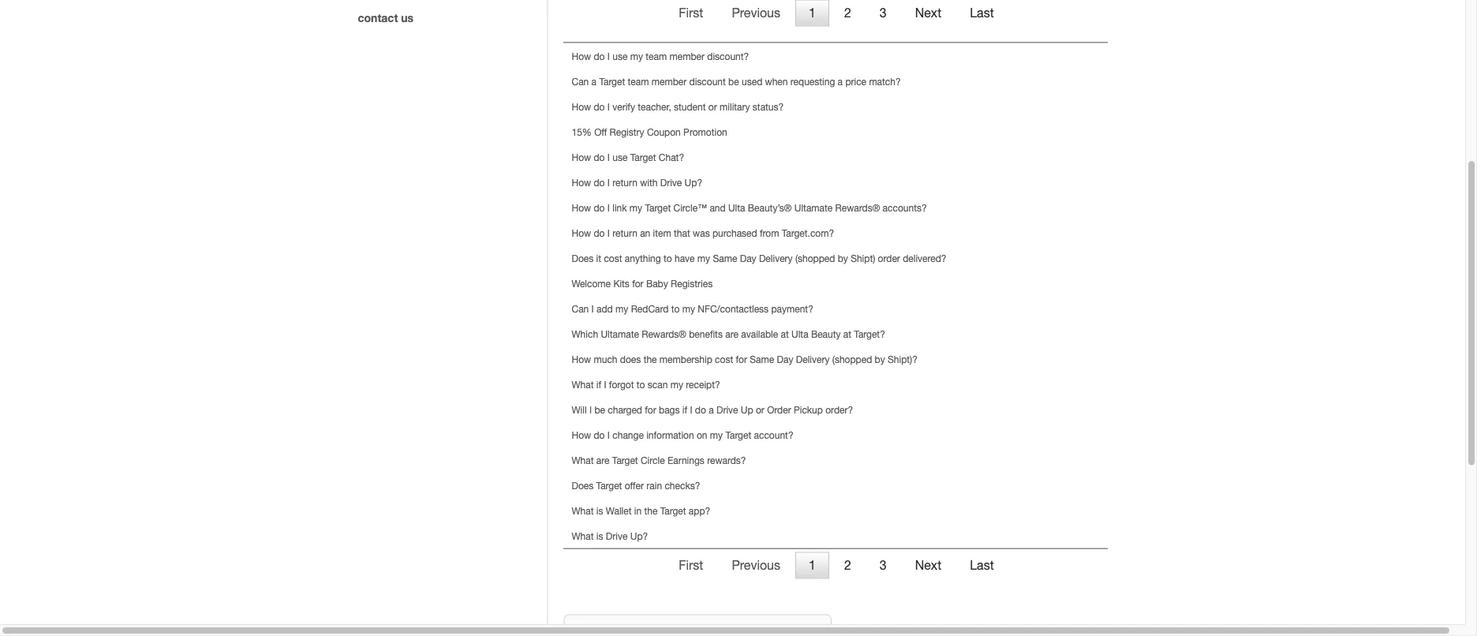 Task type: describe. For each thing, give the bounding box(es) containing it.
how do i use my team member discount?
[[572, 51, 749, 62]]

is for wallet
[[597, 506, 604, 517]]

0 horizontal spatial rewards®
[[642, 329, 687, 340]]

contact
[[358, 11, 398, 24]]

how do i link my target circle™ and ulta beauty's® ultamate rewards® accounts?
[[572, 203, 927, 214]]

in
[[635, 506, 642, 517]]

previous for 1st previous link from the top of the page
[[732, 6, 781, 20]]

0 horizontal spatial ulta
[[729, 203, 746, 214]]

registry
[[610, 127, 645, 138]]

does it cost anything to have my same day delivery (shopped by shipt) order delivered? link
[[572, 253, 947, 264]]

first for the first link related to 1st previous link from the top of the page
[[679, 6, 704, 20]]

last for last link associated with first previous link from the bottom of the page
[[970, 558, 995, 573]]

benefits
[[689, 329, 723, 340]]

how much does the membership cost for same day delivery (shopped by shipt)?
[[572, 354, 918, 365]]

what is wallet in the target app?
[[572, 506, 711, 517]]

15% off registry coupon promotion
[[572, 127, 728, 138]]

i for how do i return an item that was purchased from target.com?
[[608, 228, 610, 239]]

0 vertical spatial for
[[633, 278, 644, 289]]

that
[[674, 228, 691, 239]]

welcome
[[572, 278, 611, 289]]

last link for first previous link from the bottom of the page
[[957, 552, 1008, 579]]

which
[[572, 329, 598, 340]]

1 horizontal spatial be
[[729, 76, 739, 87]]

1 previous link from the top
[[719, 0, 794, 27]]

0 vertical spatial are
[[726, 329, 739, 340]]

anything
[[625, 253, 661, 264]]

1 horizontal spatial rewards®
[[836, 203, 880, 214]]

2 link for first previous link from the bottom of the page 1 link
[[831, 552, 865, 579]]

will
[[572, 405, 587, 416]]

promotion
[[684, 127, 728, 138]]

price
[[846, 76, 867, 87]]

pickup
[[794, 405, 823, 416]]

to for have
[[664, 253, 672, 264]]

0 horizontal spatial cost
[[604, 253, 623, 264]]

student
[[674, 102, 706, 113]]

order?
[[826, 405, 854, 416]]

payment?
[[772, 304, 814, 315]]

use for my
[[613, 51, 628, 62]]

my right add
[[616, 304, 629, 315]]

what if i forgot to scan my receipt?
[[572, 379, 721, 390]]

what are target circle earnings rewards?
[[572, 455, 746, 466]]

with
[[640, 177, 658, 188]]

add
[[597, 304, 613, 315]]

and
[[710, 203, 726, 214]]

1 horizontal spatial up?
[[685, 177, 703, 188]]

match?
[[870, 76, 901, 87]]

will i be charged for bags if i do a drive up or order pickup order? link
[[572, 405, 854, 416]]

military
[[720, 102, 750, 113]]

15% off registry coupon promotion link
[[572, 127, 728, 138]]

same for for
[[750, 354, 775, 365]]

use for target
[[613, 152, 628, 163]]

charged
[[608, 405, 643, 416]]

what is drive up? link
[[572, 531, 648, 542]]

how for how do i return an item that was purchased from target.com?
[[572, 228, 591, 239]]

target up item
[[645, 203, 671, 214]]

0 horizontal spatial drive
[[606, 531, 628, 542]]

0 vertical spatial member
[[670, 51, 705, 62]]

membership
[[660, 354, 713, 365]]

do for how do i use my team member discount?
[[594, 51, 605, 62]]

accounts?
[[883, 203, 927, 214]]

will i be charged for bags if i do a drive up or order pickup order?
[[572, 405, 854, 416]]

beauty
[[812, 329, 841, 340]]

last link for 1st previous link from the top of the page
[[957, 0, 1008, 27]]

how for how do i verify teacher, student or military status?
[[572, 102, 591, 113]]

bags
[[659, 405, 680, 416]]

registries
[[671, 278, 713, 289]]

how for how do i change information on my target account?
[[572, 430, 591, 441]]

how do i use target chat?
[[572, 152, 685, 163]]

teacher,
[[638, 102, 672, 113]]

purchased
[[713, 228, 758, 239]]

3 link for next link related to 1st previous link from the top of the page's last link
[[867, 0, 901, 27]]

3 for next link corresponding to last link associated with first previous link from the bottom of the page 3 link
[[880, 558, 887, 573]]

1 for first previous link from the bottom of the page 1 link
[[809, 558, 816, 573]]

2 horizontal spatial a
[[838, 76, 843, 87]]

coupon
[[647, 127, 681, 138]]

what for what if i forgot to scan my receipt?
[[572, 379, 594, 390]]

can for can a target team member discount be used when requesting a price match?
[[572, 76, 589, 87]]

what for what are target circle earnings rewards?
[[572, 455, 594, 466]]

beauty's®
[[748, 203, 792, 214]]

scan
[[648, 379, 668, 390]]

how do i link my target circle™ and ulta beauty's® ultamate rewards® accounts? link
[[572, 203, 927, 214]]

target up the verify
[[600, 76, 625, 87]]

do for how do i change information on my target account?
[[594, 430, 605, 441]]

i for how do i use target chat?
[[608, 152, 610, 163]]

welcome kits for baby registries link
[[572, 278, 713, 289]]

wallet
[[606, 506, 632, 517]]

discount
[[690, 76, 726, 87]]

0 horizontal spatial a
[[592, 76, 597, 87]]

does target offer rain checks?
[[572, 480, 701, 492]]

what if i forgot to scan my receipt? link
[[572, 379, 721, 390]]

1 vertical spatial team
[[628, 76, 649, 87]]

how do i use my team member discount? link
[[572, 51, 749, 62]]

do for how do i use target chat?
[[594, 152, 605, 163]]

1 vertical spatial up?
[[631, 531, 648, 542]]

0 horizontal spatial ultamate
[[601, 329, 639, 340]]

link
[[613, 203, 627, 214]]

1 horizontal spatial ultamate
[[795, 203, 833, 214]]

receipt?
[[686, 379, 721, 390]]

to for scan
[[637, 379, 645, 390]]

i for how do i change information on my target account?
[[608, 430, 610, 441]]

what for what is wallet in the target app?
[[572, 506, 594, 517]]

return for with
[[613, 177, 638, 188]]

by for shipt)?
[[875, 354, 886, 365]]

what is drive up?
[[572, 531, 648, 542]]

1 horizontal spatial a
[[709, 405, 714, 416]]

requesting
[[791, 76, 835, 87]]

how do i change information on my target account?
[[572, 430, 794, 441]]

0 vertical spatial the
[[644, 354, 657, 365]]

off
[[595, 127, 607, 138]]

how for how do i use my team member discount?
[[572, 51, 591, 62]]

2 previous link from the top
[[719, 552, 794, 579]]

1 at from the left
[[781, 329, 789, 340]]

an
[[640, 228, 651, 239]]

target up with
[[631, 152, 656, 163]]

shipt)?
[[888, 354, 918, 365]]

i for what if i forgot to scan my receipt?
[[604, 379, 607, 390]]

1 horizontal spatial for
[[645, 405, 657, 416]]

can i add my redcard to my nfc/contactless payment? link
[[572, 304, 816, 315]]

does for does it cost anything to have my same day delivery (shopped by shipt) order delivered?
[[572, 253, 594, 264]]

baby
[[647, 278, 668, 289]]

1 for 1 link corresponding to 1st previous link from the top of the page
[[809, 6, 816, 20]]

1 vertical spatial cost
[[715, 354, 734, 365]]

contact us link
[[358, 11, 414, 24]]

0 horizontal spatial be
[[595, 405, 605, 416]]

change
[[613, 430, 644, 441]]

i for how do i link my target circle™ and ulta beauty's® ultamate rewards® accounts?
[[608, 203, 610, 214]]

what is wallet in the target app? link
[[572, 506, 711, 517]]

next for next link corresponding to last link associated with first previous link from the bottom of the page
[[916, 558, 942, 573]]

what are target circle earnings rewards? link
[[572, 455, 746, 466]]

on
[[697, 430, 708, 441]]

2 2 from the top
[[845, 558, 852, 573]]

my up the verify
[[631, 51, 643, 62]]

how do i use target chat? link
[[572, 152, 685, 163]]

how do i return an item that was purchased from target.com? link
[[572, 228, 835, 239]]

can i add my redcard to my nfc/contactless payment?
[[572, 304, 816, 315]]

available
[[742, 329, 779, 340]]

can for can i add my redcard to my nfc/contactless payment?
[[572, 304, 589, 315]]

it
[[597, 253, 602, 264]]

do for how do i verify teacher, student or military status?
[[594, 102, 605, 113]]

how for how do i use target chat?
[[572, 152, 591, 163]]

from
[[760, 228, 780, 239]]

3 for 3 link associated with next link related to 1st previous link from the top of the page's last link
[[880, 6, 887, 20]]

was
[[693, 228, 710, 239]]



Task type: locate. For each thing, give the bounding box(es) containing it.
can left add
[[572, 304, 589, 315]]

for
[[633, 278, 644, 289], [736, 354, 748, 365], [645, 405, 657, 416]]

chat?
[[659, 152, 685, 163]]

i for how do i use my team member discount?
[[608, 51, 610, 62]]

1 horizontal spatial or
[[756, 405, 765, 416]]

if right bags
[[683, 405, 688, 416]]

checks?
[[665, 480, 701, 492]]

first link down app?
[[666, 552, 717, 579]]

does
[[572, 253, 594, 264], [572, 480, 594, 492]]

or left military
[[709, 102, 717, 113]]

1 vertical spatial previous
[[732, 558, 781, 573]]

rewards?
[[708, 455, 746, 466]]

1 vertical spatial delivery
[[796, 354, 830, 365]]

to left have
[[664, 253, 672, 264]]

how for how do i return with drive up?
[[572, 177, 591, 188]]

account?
[[754, 430, 794, 441]]

first link up how do i use my team member discount?
[[666, 0, 717, 27]]

my right scan
[[671, 379, 684, 390]]

does left it
[[572, 253, 594, 264]]

rewards® left accounts?
[[836, 203, 880, 214]]

order
[[768, 405, 792, 416]]

delivery for my
[[759, 253, 793, 264]]

1 use from the top
[[613, 51, 628, 62]]

1 vertical spatial 2 link
[[831, 552, 865, 579]]

how do i change information on my target account? link
[[572, 430, 794, 441]]

how do i verify teacher, student or military status? link
[[572, 102, 784, 113]]

app?
[[689, 506, 711, 517]]

(shopped for shipt)?
[[833, 354, 873, 365]]

use
[[613, 51, 628, 62], [613, 152, 628, 163]]

does target offer rain checks? link
[[572, 480, 701, 492]]

2 horizontal spatial for
[[736, 354, 748, 365]]

member
[[670, 51, 705, 62], [652, 76, 687, 87]]

same down purchased
[[713, 253, 738, 264]]

previous for first previous link from the bottom of the page
[[732, 558, 781, 573]]

1 vertical spatial next
[[916, 558, 942, 573]]

1 horizontal spatial ulta
[[792, 329, 809, 340]]

do up off
[[594, 51, 605, 62]]

member up the 'how do i verify teacher, student or military status?'
[[652, 76, 687, 87]]

1 previous from the top
[[732, 6, 781, 20]]

1 1 from the top
[[809, 6, 816, 20]]

1 return from the top
[[613, 177, 638, 188]]

are
[[726, 329, 739, 340], [597, 455, 610, 466]]

previous link
[[719, 0, 794, 27], [719, 552, 794, 579]]

be left used
[[729, 76, 739, 87]]

1 vertical spatial day
[[777, 354, 794, 365]]

1 next link from the top
[[902, 0, 955, 27]]

1 vertical spatial ulta
[[792, 329, 809, 340]]

1 vertical spatial or
[[756, 405, 765, 416]]

a left price
[[838, 76, 843, 87]]

1 vertical spatial 1 link
[[796, 552, 830, 579]]

1 vertical spatial drive
[[717, 405, 739, 416]]

2 last link from the top
[[957, 552, 1008, 579]]

2 use from the top
[[613, 152, 628, 163]]

do for how do i return an item that was purchased from target.com?
[[594, 228, 605, 239]]

for right kits
[[633, 278, 644, 289]]

ultamate up "does" on the left
[[601, 329, 639, 340]]

do left change on the bottom of the page
[[594, 430, 605, 441]]

my right have
[[698, 253, 711, 264]]

do down off
[[594, 152, 605, 163]]

target left "offer"
[[597, 480, 622, 492]]

1 vertical spatial if
[[683, 405, 688, 416]]

1 vertical spatial the
[[645, 506, 658, 517]]

the right "does" on the left
[[644, 354, 657, 365]]

is for drive
[[597, 531, 604, 542]]

0 vertical spatial ulta
[[729, 203, 746, 214]]

nfc/contactless
[[698, 304, 769, 315]]

forgot
[[609, 379, 634, 390]]

2 link for 1 link corresponding to 1st previous link from the top of the page
[[831, 0, 865, 27]]

next link for last link associated with first previous link from the bottom of the page
[[902, 552, 955, 579]]

rain
[[647, 480, 662, 492]]

15%
[[572, 127, 592, 138]]

at right beauty on the right of the page
[[844, 329, 852, 340]]

ulta left beauty on the right of the page
[[792, 329, 809, 340]]

0 vertical spatial 1 link
[[796, 0, 830, 27]]

what for what is drive up?
[[572, 531, 594, 542]]

0 vertical spatial 3 link
[[867, 0, 901, 27]]

what left the wallet
[[572, 506, 594, 517]]

3 link
[[867, 0, 901, 27], [867, 552, 901, 579]]

2 next link from the top
[[902, 552, 955, 579]]

2 vertical spatial drive
[[606, 531, 628, 542]]

delivery for for
[[796, 354, 830, 365]]

2 does from the top
[[572, 480, 594, 492]]

0 vertical spatial return
[[613, 177, 638, 188]]

circle™
[[674, 203, 707, 214]]

1 vertical spatial ultamate
[[601, 329, 639, 340]]

to left scan
[[637, 379, 645, 390]]

1 what from the top
[[572, 379, 594, 390]]

1 horizontal spatial drive
[[661, 177, 682, 188]]

can up 15%
[[572, 76, 589, 87]]

offer
[[625, 480, 644, 492]]

cost down which ultamate rewards® benefits are available at ulta beauty at target? link on the bottom of page
[[715, 354, 734, 365]]

0 vertical spatial last link
[[957, 0, 1008, 27]]

1 3 from the top
[[880, 6, 887, 20]]

i
[[608, 51, 610, 62], [608, 102, 610, 113], [608, 152, 610, 163], [608, 177, 610, 188], [608, 203, 610, 214], [608, 228, 610, 239], [592, 304, 594, 315], [604, 379, 607, 390], [590, 405, 592, 416], [690, 405, 693, 416], [608, 430, 610, 441]]

1 vertical spatial previous link
[[719, 552, 794, 579]]

at
[[781, 329, 789, 340], [844, 329, 852, 340]]

0 vertical spatial delivery
[[759, 253, 793, 264]]

day down available
[[777, 354, 794, 365]]

1 vertical spatial 3
[[880, 558, 887, 573]]

1 vertical spatial member
[[652, 76, 687, 87]]

1 vertical spatial is
[[597, 531, 604, 542]]

do up it
[[594, 228, 605, 239]]

drive
[[661, 177, 682, 188], [717, 405, 739, 416], [606, 531, 628, 542]]

last for 1st previous link from the top of the page's last link
[[970, 6, 995, 20]]

1 vertical spatial 3 link
[[867, 552, 901, 579]]

1
[[809, 6, 816, 20], [809, 558, 816, 573]]

0 vertical spatial cost
[[604, 253, 623, 264]]

1 vertical spatial 2
[[845, 558, 852, 573]]

2 1 link from the top
[[796, 552, 830, 579]]

1 2 from the top
[[845, 6, 852, 20]]

does
[[620, 354, 641, 365]]

5 how from the top
[[572, 203, 591, 214]]

circle
[[641, 455, 665, 466]]

ulta right and
[[729, 203, 746, 214]]

1 2 link from the top
[[831, 0, 865, 27]]

used
[[742, 76, 763, 87]]

0 vertical spatial 1
[[809, 6, 816, 20]]

team up the verify
[[628, 76, 649, 87]]

by
[[838, 253, 849, 264], [875, 354, 886, 365]]

4 what from the top
[[572, 531, 594, 542]]

how do i verify teacher, student or military status?
[[572, 102, 784, 113]]

target left app?
[[661, 506, 686, 517]]

redcard
[[631, 304, 669, 315]]

0 horizontal spatial at
[[781, 329, 789, 340]]

1 vertical spatial first link
[[666, 552, 717, 579]]

1 vertical spatial last link
[[957, 552, 1008, 579]]

0 vertical spatial ultamate
[[795, 203, 833, 214]]

rewards®
[[836, 203, 880, 214], [642, 329, 687, 340]]

does left "offer"
[[572, 480, 594, 492]]

2
[[845, 6, 852, 20], [845, 558, 852, 573]]

grid containing how do i use my team member discount?
[[564, 27, 1108, 549]]

day for my
[[740, 253, 757, 264]]

item
[[653, 228, 672, 239]]

4 how from the top
[[572, 177, 591, 188]]

2 2 link from the top
[[831, 552, 865, 579]]

ultamate
[[795, 203, 833, 214], [601, 329, 639, 340]]

1 how from the top
[[572, 51, 591, 62]]

3 how from the top
[[572, 152, 591, 163]]

(shopped for shipt)
[[796, 253, 836, 264]]

contact us
[[358, 11, 414, 24]]

first link
[[666, 0, 717, 27], [666, 552, 717, 579]]

can a target team member discount be used when requesting a price match?
[[572, 76, 901, 87]]

drive left up
[[717, 405, 739, 416]]

how do i return an item that was purchased from target.com?
[[572, 228, 835, 239]]

by left shipt)?
[[875, 354, 886, 365]]

can
[[572, 76, 589, 87], [572, 304, 589, 315]]

0 horizontal spatial are
[[597, 455, 610, 466]]

0 vertical spatial next link
[[902, 0, 955, 27]]

(shopped down target.com?
[[796, 253, 836, 264]]

2 vertical spatial to
[[637, 379, 645, 390]]

1 is from the top
[[597, 506, 604, 517]]

which ultamate rewards® benefits are available at ulta beauty at target?
[[572, 329, 886, 340]]

a up off
[[592, 76, 597, 87]]

member up discount
[[670, 51, 705, 62]]

0 horizontal spatial or
[[709, 102, 717, 113]]

first up how do i use my team member discount?
[[679, 6, 704, 20]]

0 vertical spatial or
[[709, 102, 717, 113]]

up? down in
[[631, 531, 648, 542]]

the right in
[[645, 506, 658, 517]]

3 link for next link corresponding to last link associated with first previous link from the bottom of the page
[[867, 552, 901, 579]]

0 vertical spatial previous link
[[719, 0, 794, 27]]

2 last from the top
[[970, 558, 995, 573]]

return left an
[[613, 228, 638, 239]]

is
[[597, 506, 604, 517], [597, 531, 604, 542]]

target
[[600, 76, 625, 87], [631, 152, 656, 163], [645, 203, 671, 214], [726, 430, 752, 441], [613, 455, 638, 466], [597, 480, 622, 492], [661, 506, 686, 517]]

2 how from the top
[[572, 102, 591, 113]]

0 vertical spatial first
[[679, 6, 704, 20]]

0 vertical spatial rewards®
[[836, 203, 880, 214]]

0 vertical spatial be
[[729, 76, 739, 87]]

drive right with
[[661, 177, 682, 188]]

or right up
[[756, 405, 765, 416]]

0 vertical spatial (shopped
[[796, 253, 836, 264]]

1 vertical spatial for
[[736, 354, 748, 365]]

up? up "circle™"
[[685, 177, 703, 188]]

2 previous from the top
[[732, 558, 781, 573]]

much
[[594, 354, 618, 365]]

1 horizontal spatial day
[[777, 354, 794, 365]]

to right redcard
[[672, 304, 680, 315]]

does it cost anything to have my same day delivery (shopped by shipt) order delivered?
[[572, 253, 947, 264]]

order
[[878, 253, 901, 264]]

my right the link
[[630, 203, 643, 214]]

2 can from the top
[[572, 304, 589, 315]]

3
[[880, 6, 887, 20], [880, 558, 887, 573]]

2 vertical spatial for
[[645, 405, 657, 416]]

1 last from the top
[[970, 6, 995, 20]]

us
[[401, 11, 414, 24]]

0 vertical spatial same
[[713, 253, 738, 264]]

grid
[[564, 27, 1108, 549]]

1 vertical spatial be
[[595, 405, 605, 416]]

0 vertical spatial drive
[[661, 177, 682, 188]]

1 vertical spatial (shopped
[[833, 354, 873, 365]]

8 how from the top
[[572, 430, 591, 441]]

be right the will
[[595, 405, 605, 416]]

what
[[572, 379, 594, 390], [572, 455, 594, 466], [572, 506, 594, 517], [572, 531, 594, 542]]

2 3 link from the top
[[867, 552, 901, 579]]

what down the will
[[572, 455, 594, 466]]

delivery
[[759, 253, 793, 264], [796, 354, 830, 365]]

how for how much does the membership cost for same day delivery (shopped by shipt)?
[[572, 354, 591, 365]]

1 first link from the top
[[666, 0, 717, 27]]

next link
[[902, 0, 955, 27], [902, 552, 955, 579]]

1 vertical spatial to
[[672, 304, 680, 315]]

next for next link related to 1st previous link from the top of the page's last link
[[916, 6, 942, 20]]

when
[[765, 76, 788, 87]]

0 vertical spatial can
[[572, 76, 589, 87]]

1 1 link from the top
[[796, 0, 830, 27]]

if
[[597, 379, 602, 390], [683, 405, 688, 416]]

2 is from the top
[[597, 531, 604, 542]]

welcome kits for baby registries
[[572, 278, 713, 289]]

2 next from the top
[[916, 558, 942, 573]]

3 what from the top
[[572, 506, 594, 517]]

i for how do i return with drive up?
[[608, 177, 610, 188]]

1 vertical spatial same
[[750, 354, 775, 365]]

for down which ultamate rewards® benefits are available at ulta beauty at target? link on the bottom of page
[[736, 354, 748, 365]]

0 vertical spatial last
[[970, 6, 995, 20]]

0 horizontal spatial same
[[713, 253, 738, 264]]

1 next from the top
[[916, 6, 942, 20]]

1 last link from the top
[[957, 0, 1008, 27]]

7 how from the top
[[572, 354, 591, 365]]

target down change on the bottom of the page
[[613, 455, 638, 466]]

2 first link from the top
[[666, 552, 717, 579]]

same for my
[[713, 253, 738, 264]]

0 horizontal spatial by
[[838, 253, 849, 264]]

cost right it
[[604, 253, 623, 264]]

2 return from the top
[[613, 228, 638, 239]]

my right on
[[710, 430, 723, 441]]

target.com?
[[782, 228, 835, 239]]

1 vertical spatial next link
[[902, 552, 955, 579]]

same down available
[[750, 354, 775, 365]]

1 horizontal spatial cost
[[715, 354, 734, 365]]

do for how do i link my target circle™ and ulta beauty's® ultamate rewards® accounts?
[[594, 203, 605, 214]]

1 link for 1st previous link from the top of the page
[[796, 0, 830, 27]]

1 does from the top
[[572, 253, 594, 264]]

do down how do i use target chat?
[[594, 177, 605, 188]]

status?
[[753, 102, 784, 113]]

be
[[729, 76, 739, 87], [595, 405, 605, 416]]

1 can from the top
[[572, 76, 589, 87]]

up
[[741, 405, 754, 416]]

1 horizontal spatial if
[[683, 405, 688, 416]]

rewards® down redcard
[[642, 329, 687, 340]]

1 horizontal spatial same
[[750, 354, 775, 365]]

delivery down beauty on the right of the page
[[796, 354, 830, 365]]

0 vertical spatial day
[[740, 253, 757, 264]]

discount?
[[708, 51, 749, 62]]

0 vertical spatial team
[[646, 51, 667, 62]]

1 horizontal spatial are
[[726, 329, 739, 340]]

previous
[[732, 6, 781, 20], [732, 558, 781, 573]]

2 3 from the top
[[880, 558, 887, 573]]

0 horizontal spatial if
[[597, 379, 602, 390]]

2 what from the top
[[572, 455, 594, 466]]

does for does target offer rain checks?
[[572, 480, 594, 492]]

(shopped
[[796, 253, 836, 264], [833, 354, 873, 365]]

what down the what is wallet in the target app?
[[572, 531, 594, 542]]

i for how do i verify teacher, student or military status?
[[608, 102, 610, 113]]

1 vertical spatial return
[[613, 228, 638, 239]]

6 how from the top
[[572, 228, 591, 239]]

first
[[679, 6, 704, 20], [679, 558, 704, 573]]

0 vertical spatial first link
[[666, 0, 717, 27]]

drive down the wallet
[[606, 531, 628, 542]]

use down registry
[[613, 152, 628, 163]]

my down registries
[[683, 304, 696, 315]]

do for how do i return with drive up?
[[594, 177, 605, 188]]

return for an
[[613, 228, 638, 239]]

2 first from the top
[[679, 558, 704, 573]]

1 vertical spatial are
[[597, 455, 610, 466]]

by for shipt)
[[838, 253, 849, 264]]

2 1 from the top
[[809, 558, 816, 573]]

a down receipt?
[[709, 405, 714, 416]]

return
[[613, 177, 638, 188], [613, 228, 638, 239]]

my
[[631, 51, 643, 62], [630, 203, 643, 214], [698, 253, 711, 264], [616, 304, 629, 315], [683, 304, 696, 315], [671, 379, 684, 390], [710, 430, 723, 441]]

0 horizontal spatial day
[[740, 253, 757, 264]]

1 horizontal spatial at
[[844, 329, 852, 340]]

1 first from the top
[[679, 6, 704, 20]]

use up the verify
[[613, 51, 628, 62]]

return left with
[[613, 177, 638, 188]]

do left the verify
[[594, 102, 605, 113]]

team up teacher,
[[646, 51, 667, 62]]

0 horizontal spatial for
[[633, 278, 644, 289]]

how
[[572, 51, 591, 62], [572, 102, 591, 113], [572, 152, 591, 163], [572, 177, 591, 188], [572, 203, 591, 214], [572, 228, 591, 239], [572, 354, 591, 365], [572, 430, 591, 441]]

0 vertical spatial does
[[572, 253, 594, 264]]

at right available
[[781, 329, 789, 340]]

first link for first previous link from the bottom of the page
[[666, 552, 717, 579]]

0 vertical spatial next
[[916, 6, 942, 20]]

0 vertical spatial 2
[[845, 6, 852, 20]]

1 horizontal spatial by
[[875, 354, 886, 365]]

next link for 1st previous link from the top of the page's last link
[[902, 0, 955, 27]]

by left shipt)
[[838, 253, 849, 264]]

(shopped down target?
[[833, 354, 873, 365]]

ulta
[[729, 203, 746, 214], [792, 329, 809, 340]]

1 vertical spatial by
[[875, 354, 886, 365]]

day for for
[[777, 354, 794, 365]]

1 vertical spatial 1
[[809, 558, 816, 573]]

are down nfc/contactless
[[726, 329, 739, 340]]

what up the will
[[572, 379, 594, 390]]

have
[[675, 253, 695, 264]]

1 link for first previous link from the bottom of the page
[[796, 552, 830, 579]]

delivered?
[[903, 253, 947, 264]]

do up on
[[695, 405, 706, 416]]

do left the link
[[594, 203, 605, 214]]

for left bags
[[645, 405, 657, 416]]

target down up
[[726, 430, 752, 441]]

0 vertical spatial previous
[[732, 6, 781, 20]]

how for how do i link my target circle™ and ulta beauty's® ultamate rewards® accounts?
[[572, 203, 591, 214]]

earnings
[[668, 455, 705, 466]]

first link for 1st previous link from the top of the page
[[666, 0, 717, 27]]

2 horizontal spatial drive
[[717, 405, 739, 416]]

1 3 link from the top
[[867, 0, 901, 27]]

first down app?
[[679, 558, 704, 573]]

1 vertical spatial does
[[572, 480, 594, 492]]

0 vertical spatial is
[[597, 506, 604, 517]]

first for first previous link from the bottom of the page the first link
[[679, 558, 704, 573]]

target?
[[854, 329, 886, 340]]

is left the wallet
[[597, 506, 604, 517]]

2 at from the left
[[844, 329, 852, 340]]

delivery down from
[[759, 253, 793, 264]]

can a target team member discount be used when requesting a price match? link
[[572, 76, 901, 87]]

day down purchased
[[740, 253, 757, 264]]

1 vertical spatial rewards®
[[642, 329, 687, 340]]

ultamate up target.com?
[[795, 203, 833, 214]]

team
[[646, 51, 667, 62], [628, 76, 649, 87]]

0 vertical spatial use
[[613, 51, 628, 62]]

are up "does target offer rain checks?" link
[[597, 455, 610, 466]]

if left forgot
[[597, 379, 602, 390]]

is down the what is wallet in the target app?
[[597, 531, 604, 542]]

information
[[647, 430, 694, 441]]



Task type: vqa. For each thing, say whether or not it's contained in the screenshot.
do for How do I return with Drive Up?
yes



